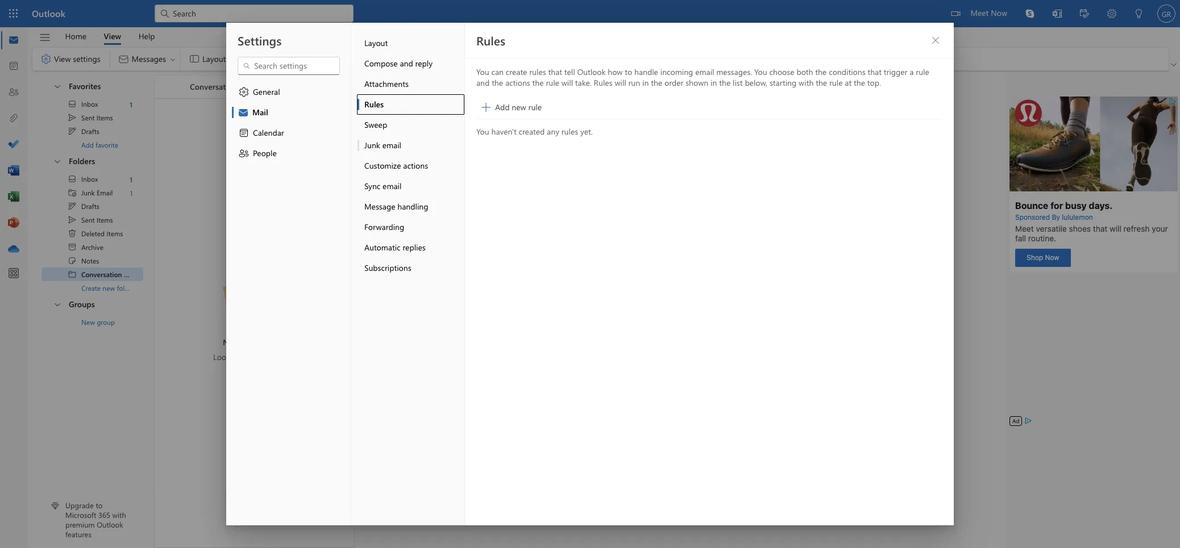 Task type: vqa. For each thing, say whether or not it's contained in the screenshot.


Task type: locate. For each thing, give the bounding box(es) containing it.
1 horizontal spatial rules
[[562, 126, 578, 137]]

features
[[65, 530, 91, 540]]

1 vertical spatial history
[[124, 270, 146, 279]]

email for junk email
[[382, 140, 401, 151]]

layout group
[[183, 48, 295, 70]]

drafts down  junk email
[[81, 202, 99, 211]]

you can create rules that tell outlook how to handle incoming email messages. you choose both the conditions that trigger a rule and the actions the rule will take. rules will run in the order shown in the list below, starting with the rule at the top.
[[476, 67, 929, 88]]

outlook
[[32, 7, 65, 19], [577, 67, 606, 77], [97, 520, 123, 530]]

1 horizontal spatial with
[[799, 77, 814, 88]]

 button
[[34, 28, 56, 47]]

0 horizontal spatial folder
[[117, 284, 135, 293]]

0 vertical spatial rules
[[476, 32, 505, 48]]

view inside  view settings
[[54, 53, 71, 64]]

2 vertical spatial 
[[53, 300, 62, 309]]

0 vertical spatial  inbox
[[68, 99, 98, 109]]

1 horizontal spatial to
[[625, 67, 632, 77]]

 left groups on the left bottom
[[53, 300, 62, 309]]

 inbox for sent items
[[68, 99, 98, 109]]

items up deleted
[[97, 215, 113, 225]]

2 vertical spatial 1
[[130, 188, 132, 198]]

2 vertical spatial rules
[[364, 99, 384, 110]]

sent
[[81, 113, 95, 122], [81, 215, 95, 225]]

inbox
[[81, 99, 98, 109], [81, 175, 98, 184]]

order
[[665, 77, 684, 88]]

0 vertical spatial to
[[625, 67, 632, 77]]

attachments button
[[357, 74, 464, 94]]

will left run
[[615, 77, 626, 88]]

help button
[[130, 27, 163, 45]]

 button left folders
[[47, 152, 67, 171]]

conversation history 
[[190, 81, 282, 93]]

folders
[[69, 156, 95, 167]]

items right deleted
[[107, 229, 123, 238]]

0 horizontal spatial with
[[112, 511, 126, 520]]

 down  button
[[40, 53, 52, 65]]

sent up add favorite tree item
[[81, 113, 95, 122]]

 button inside groups tree item
[[47, 295, 67, 314]]

1  button from the top
[[47, 77, 67, 96]]

junk down sweep
[[364, 140, 380, 151]]

rules right create
[[529, 67, 546, 77]]

0 vertical spatial 
[[40, 53, 52, 65]]

to right how
[[625, 67, 632, 77]]

conversation up the create new folder in the bottom of the page
[[81, 270, 122, 279]]

1  inbox from the top
[[68, 99, 98, 109]]

in up over
[[255, 337, 262, 348]]

junk inside button
[[364, 140, 380, 151]]

1 vertical spatial actions
[[403, 160, 428, 171]]

3  from the top
[[53, 300, 62, 309]]

0 vertical spatial drafts
[[81, 127, 99, 136]]

1 vertical spatial junk
[[81, 188, 95, 197]]

automatic
[[364, 242, 401, 253]]

add inside inbox rules element
[[495, 102, 510, 113]]

email for sync email
[[383, 181, 402, 192]]

now
[[991, 7, 1007, 18]]

dialog
[[0, 0, 1180, 549]]

tree item
[[42, 97, 143, 111], [42, 111, 143, 125], [42, 125, 143, 138], [42, 172, 143, 186], [42, 186, 143, 200], [42, 200, 143, 213], [42, 213, 143, 227], [42, 227, 143, 240], [42, 240, 143, 254], [42, 254, 143, 268], [42, 268, 146, 281]]

tree item up archive
[[42, 227, 143, 240]]

tree item containing 
[[42, 240, 143, 254]]

in right shown
[[711, 77, 717, 88]]

0 vertical spatial sent
[[81, 113, 95, 122]]

 up 
[[68, 215, 77, 225]]

inbox down favorites tree item
[[81, 99, 98, 109]]

that left tell
[[548, 67, 562, 77]]

 down ''
[[68, 202, 77, 211]]

view
[[104, 30, 121, 41], [54, 53, 71, 64]]

0 vertical spatial email
[[695, 67, 714, 77]]

outlook up 
[[32, 7, 65, 19]]

2 sent from the top
[[81, 215, 95, 225]]

2 horizontal spatial in
[[711, 77, 717, 88]]

5 tree item from the top
[[42, 186, 143, 200]]

left-rail-appbar navigation
[[2, 27, 25, 263]]

1 horizontal spatial new
[[512, 102, 526, 113]]

that left trigger
[[868, 67, 882, 77]]

0 horizontal spatial history
[[124, 270, 146, 279]]

1 horizontal spatial folder
[[264, 337, 285, 348]]

to inside upgrade to microsoft 365 with premium outlook features
[[96, 501, 103, 511]]

1 vertical spatial 
[[53, 157, 62, 166]]

with
[[799, 77, 814, 88], [112, 511, 126, 520]]

1 vertical spatial and
[[476, 77, 490, 88]]

1 vertical spatial email
[[382, 140, 401, 151]]

inbox up  junk email
[[81, 175, 98, 184]]

1 vertical spatial to
[[96, 501, 103, 511]]

0 vertical spatial 
[[53, 82, 62, 91]]

you haven't created any rules yet.
[[476, 126, 593, 137]]

0 vertical spatial new
[[512, 102, 526, 113]]

1 drafts from the top
[[81, 127, 99, 136]]

1 vertical spatial 
[[238, 86, 250, 98]]

2  from the top
[[68, 202, 77, 211]]

0 vertical spatial 
[[68, 99, 77, 109]]

rules
[[529, 67, 546, 77], [562, 126, 578, 137]]

history up the create new folder in the bottom of the page
[[124, 270, 146, 279]]

to
[[625, 67, 632, 77], [96, 501, 103, 511]]

0 vertical spatial folder
[[117, 284, 135, 293]]

items
[[97, 113, 113, 122], [97, 215, 113, 225], [107, 229, 123, 238]]

view left help
[[104, 30, 121, 41]]

tree item up add favorite at left top
[[42, 125, 143, 138]]

 for 
[[68, 99, 77, 109]]

email up customize actions
[[382, 140, 401, 151]]

1 vertical spatial  inbox
[[68, 175, 98, 184]]

history inside  drafts  sent items  deleted items  archive  notes  conversation history
[[124, 270, 146, 279]]

 left 'favorites'
[[53, 82, 62, 91]]

2  button from the top
[[47, 152, 67, 171]]

1  from the top
[[68, 99, 77, 109]]

outlook inside upgrade to microsoft 365 with premium outlook features
[[97, 520, 123, 530]]

tree item down  junk email
[[42, 200, 143, 213]]

1 vertical spatial 
[[68, 215, 77, 225]]

 inbox inside tree
[[68, 175, 98, 184]]

 for folders
[[53, 157, 62, 166]]

0 vertical spatial outlook
[[32, 7, 65, 19]]

1 vertical spatial  button
[[47, 152, 67, 171]]

tree item down deleted
[[42, 240, 143, 254]]

folder right create
[[117, 284, 135, 293]]

 inside  drafts  sent items  deleted items  archive  notes  conversation history
[[68, 215, 77, 225]]

conversation down layout group
[[190, 81, 237, 92]]


[[931, 36, 940, 45]]

new group
[[81, 318, 115, 327]]

9 tree item from the top
[[42, 240, 143, 254]]

rules heading
[[476, 32, 505, 48]]

0 vertical spatial  button
[[47, 77, 67, 96]]

tree item containing 
[[42, 186, 143, 200]]

3 1 from the top
[[130, 188, 132, 198]]

sent inside  drafts  sent items  deleted items  archive  notes  conversation history
[[81, 215, 95, 225]]

add up folders
[[81, 140, 94, 150]]

0 vertical spatial 
[[68, 127, 77, 136]]

choose
[[770, 67, 795, 77]]

document
[[0, 0, 1180, 549]]

1 vertical spatial rules
[[594, 77, 613, 88]]

1 1 from the top
[[130, 100, 132, 109]]

rules inside you can create rules that tell outlook how to handle incoming email messages. you choose both the conditions that trigger a rule and the actions the rule will take. rules will run in the order shown in the list below, starting with the rule at the top.
[[529, 67, 546, 77]]

drafts up add favorite tree item
[[81, 127, 99, 136]]

tab list
[[56, 27, 164, 45]]

0 vertical spatial add
[[495, 102, 510, 113]]

1 vertical spatial add
[[81, 140, 94, 150]]

4 tree item from the top
[[42, 172, 143, 186]]


[[68, 99, 77, 109], [68, 175, 77, 184]]

1 down folders tree item
[[130, 175, 132, 184]]

outlook right premium
[[97, 520, 123, 530]]

rules left yet.
[[562, 126, 578, 137]]

new inside inbox rules element
[[512, 102, 526, 113]]

add right 
[[495, 102, 510, 113]]

1 vertical spatial new
[[103, 284, 115, 293]]

 left folders
[[53, 157, 62, 166]]

0 vertical spatial 
[[68, 113, 77, 122]]

help
[[139, 30, 155, 41]]

files image
[[8, 113, 19, 125]]

people
[[253, 148, 277, 159]]

1 horizontal spatial actions
[[505, 77, 530, 88]]

add favorite
[[81, 140, 118, 150]]

0 vertical spatial items
[[97, 113, 113, 122]]

11 tree item from the top
[[42, 268, 146, 281]]

1
[[130, 100, 132, 109], [130, 175, 132, 184], [130, 188, 132, 198]]

1 vertical spatial with
[[112, 511, 126, 520]]

tree item up create
[[42, 268, 146, 281]]

will
[[562, 77, 573, 88], [615, 77, 626, 88]]

0 vertical spatial actions
[[505, 77, 530, 88]]

1 horizontal spatial will
[[615, 77, 626, 88]]

tree
[[42, 172, 146, 295]]

rules
[[476, 32, 505, 48], [594, 77, 613, 88], [364, 99, 384, 110]]

inbox inside tree
[[81, 175, 98, 184]]

3 tree item from the top
[[42, 125, 143, 138]]

tree item down folders tree item
[[42, 186, 143, 200]]

2 inbox from the top
[[81, 175, 98, 184]]

 inbox inside favorites tree
[[68, 99, 98, 109]]

1 horizontal spatial junk
[[364, 140, 380, 151]]

create
[[506, 67, 527, 77]]

 inbox
[[68, 99, 98, 109], [68, 175, 98, 184]]

0 horizontal spatial add
[[81, 140, 94, 150]]

2 vertical spatial email
[[383, 181, 402, 192]]

2 1 from the top
[[130, 175, 132, 184]]

both
[[797, 67, 813, 77]]

1 horizontal spatial 
[[238, 86, 250, 98]]

compose and reply button
[[357, 53, 464, 74]]

to right the upgrade
[[96, 501, 103, 511]]

0 vertical spatial junk
[[364, 140, 380, 151]]

1 horizontal spatial conversation
[[190, 81, 237, 92]]

2 vertical spatial  button
[[47, 295, 67, 314]]

inbox for junk email
[[81, 175, 98, 184]]

actions right can
[[505, 77, 530, 88]]

1 inbox from the top
[[81, 99, 98, 109]]

0 horizontal spatial conversation
[[81, 270, 122, 279]]

0 horizontal spatial that
[[548, 67, 562, 77]]

handling
[[398, 201, 428, 212]]

1 vertical spatial outlook
[[577, 67, 606, 77]]

actions inside you can create rules that tell outlook how to handle incoming email messages. you choose both the conditions that trigger a rule and the actions the rule will take. rules will run in the order shown in the list below, starting with the rule at the top.
[[505, 77, 530, 88]]

0 vertical spatial inbox
[[81, 99, 98, 109]]

message handling
[[364, 201, 428, 212]]

tree item containing 
[[42, 227, 143, 240]]

1 vertical spatial items
[[97, 215, 113, 225]]

 inbox up  junk email
[[68, 175, 98, 184]]

10 tree item from the top
[[42, 254, 143, 268]]

0 horizontal spatial to
[[96, 501, 103, 511]]

outlook for upgrade to microsoft 365 with premium outlook features
[[97, 520, 123, 530]]

message list section
[[155, 73, 354, 548]]

rule
[[916, 67, 929, 77], [546, 77, 559, 88], [829, 77, 843, 88], [528, 102, 542, 113]]

0 vertical spatial history
[[240, 81, 266, 92]]

1 that from the left
[[548, 67, 562, 77]]

0 horizontal spatial new
[[103, 284, 115, 293]]

1 vertical spatial 
[[68, 175, 77, 184]]

0 horizontal spatial and
[[400, 58, 413, 69]]

1 vertical spatial drafts
[[81, 202, 99, 211]]

view left the settings
[[54, 53, 71, 64]]

0 horizontal spatial rules
[[529, 67, 546, 77]]

rules inside you can create rules that tell outlook how to handle incoming email messages. you choose both the conditions that trigger a rule and the actions the rule will take. rules will run in the order shown in the list below, starting with the rule at the top.
[[594, 77, 613, 88]]

1 right email
[[130, 188, 132, 198]]

1 horizontal spatial view
[[104, 30, 121, 41]]

8 tree item from the top
[[42, 227, 143, 240]]

tree item down archive
[[42, 254, 143, 268]]

 for groups
[[53, 300, 62, 309]]

new right create
[[103, 284, 115, 293]]

outlook inside you can create rules that tell outlook how to handle incoming email messages. you choose both the conditions that trigger a rule and the actions the rule will take. rules will run in the order shown in the list below, starting with the rule at the top.
[[577, 67, 606, 77]]

can
[[491, 67, 504, 77]]

0 horizontal spatial junk
[[81, 188, 95, 197]]

haven't
[[491, 126, 517, 137]]

 up ''
[[68, 175, 77, 184]]

1  from the top
[[68, 127, 77, 136]]

1 vertical spatial sent
[[81, 215, 95, 225]]

folder inside tree item
[[117, 284, 135, 293]]

 button left groups on the left bottom
[[47, 295, 67, 314]]


[[68, 127, 77, 136], [68, 202, 77, 211]]

0 vertical spatial 1
[[130, 100, 132, 109]]

0 vertical spatial rules
[[529, 67, 546, 77]]

 down 'favorites'
[[68, 99, 77, 109]]

1 horizontal spatial that
[[868, 67, 882, 77]]

0 vertical spatial view
[[104, 30, 121, 41]]

1  from the top
[[68, 113, 77, 122]]

and left the reply
[[400, 58, 413, 69]]

groups tree item
[[42, 295, 143, 316]]

over
[[260, 352, 276, 362]]

folder inside nothing in folder looks empty over here.
[[264, 337, 285, 348]]

and
[[400, 58, 413, 69], [476, 77, 490, 88]]

2  from the top
[[68, 215, 77, 225]]

2 vertical spatial items
[[107, 229, 123, 238]]

 up add favorite tree item
[[68, 113, 77, 122]]

 up  on the top of page
[[238, 86, 250, 98]]

1 vertical spatial inbox
[[81, 175, 98, 184]]

1 vertical spatial 1
[[130, 175, 132, 184]]

 inside the settings tab list
[[238, 86, 250, 98]]


[[68, 113, 77, 122], [68, 215, 77, 225]]

document containing settings
[[0, 0, 1180, 549]]

tree item up add favorite tree item
[[42, 111, 143, 125]]

0 vertical spatial conversation
[[190, 81, 237, 92]]

drafts inside  drafts  sent items  deleted items  archive  notes  conversation history
[[81, 202, 99, 211]]

add favorite tree item
[[42, 138, 143, 152]]

tree item up deleted
[[42, 213, 143, 227]]

3  button from the top
[[47, 295, 67, 314]]

 inside groups tree item
[[53, 300, 62, 309]]

junk right ''
[[81, 188, 95, 197]]

email right incoming
[[695, 67, 714, 77]]

new
[[512, 102, 526, 113], [103, 284, 115, 293]]

sent inside  sent items  drafts
[[81, 113, 95, 122]]

tree containing 
[[42, 172, 146, 295]]

sent up deleted
[[81, 215, 95, 225]]

folder up over
[[264, 337, 285, 348]]

actions down junk email button at the top left of the page
[[403, 160, 428, 171]]

 inbox down 'favorites'
[[68, 99, 98, 109]]

rule up you haven't created any rules yet.
[[528, 102, 542, 113]]

layout button
[[357, 33, 464, 53]]

conversation inside conversation history 
[[190, 81, 237, 92]]

 button inside favorites tree item
[[47, 77, 67, 96]]

0 horizontal spatial actions
[[403, 160, 428, 171]]

mail image
[[8, 35, 19, 46]]

history down 
[[240, 81, 266, 92]]

outlook right tell
[[577, 67, 606, 77]]

 button left 'favorites'
[[47, 77, 67, 96]]

2 horizontal spatial outlook
[[577, 67, 606, 77]]

email right "sync"
[[383, 181, 402, 192]]

meet
[[971, 7, 989, 18]]

0 horizontal spatial rules
[[364, 99, 384, 110]]

1 down favorites tree item
[[130, 100, 132, 109]]


[[238, 127, 250, 139]]

sync
[[364, 181, 381, 192]]

1 vertical spatial folder
[[264, 337, 285, 348]]

0 horizontal spatial will
[[562, 77, 573, 88]]

general
[[253, 86, 280, 97]]

0 horizontal spatial in
[[255, 337, 262, 348]]

favorites tree
[[42, 72, 143, 152]]

microsoft
[[65, 511, 96, 520]]

 inside favorites tree item
[[53, 82, 62, 91]]

1 horizontal spatial history
[[240, 81, 266, 92]]

items up favorite
[[97, 113, 113, 122]]

2  from the top
[[53, 157, 62, 166]]


[[53, 82, 62, 91], [53, 157, 62, 166], [53, 300, 62, 309]]

 inside folders tree item
[[53, 157, 62, 166]]

settings tab list
[[226, 23, 351, 526]]

new up created
[[512, 102, 526, 113]]

sweep
[[364, 119, 387, 130]]

1 horizontal spatial outlook
[[97, 520, 123, 530]]


[[39, 32, 51, 43]]

 inside  sent items  drafts
[[68, 127, 77, 136]]

and left can
[[476, 77, 490, 88]]

trigger
[[884, 67, 908, 77]]

 button
[[268, 78, 286, 96]]

settings
[[73, 53, 100, 64]]

 up add favorite tree item
[[68, 127, 77, 136]]

with right starting
[[799, 77, 814, 88]]

0 horizontal spatial view
[[54, 53, 71, 64]]

0 vertical spatial and
[[400, 58, 413, 69]]

1 inside favorites tree
[[130, 100, 132, 109]]

2  inbox from the top
[[68, 175, 98, 184]]

 inside  view settings
[[40, 53, 52, 65]]

1  from the top
[[53, 82, 62, 91]]

2  from the top
[[68, 175, 77, 184]]

2 drafts from the top
[[81, 202, 99, 211]]

2 that from the left
[[868, 67, 882, 77]]

with inside upgrade to microsoft 365 with premium outlook features
[[112, 511, 126, 520]]

that
[[548, 67, 562, 77], [868, 67, 882, 77]]

application
[[0, 0, 1180, 549]]

in right run
[[642, 77, 649, 88]]

favorites tree item
[[42, 77, 143, 97]]

1 for sent items
[[130, 100, 132, 109]]

1 horizontal spatial and
[[476, 77, 490, 88]]

1 vertical spatial view
[[54, 53, 71, 64]]

1 horizontal spatial add
[[495, 102, 510, 113]]

will left take.
[[562, 77, 573, 88]]

2 horizontal spatial rules
[[594, 77, 613, 88]]

you left can
[[476, 67, 489, 77]]

folder for new
[[117, 284, 135, 293]]

automatic replies button
[[357, 238, 464, 258]]


[[68, 188, 77, 197]]

 button inside folders tree item
[[47, 152, 67, 171]]

1 sent from the top
[[81, 113, 95, 122]]

2 vertical spatial outlook
[[97, 520, 123, 530]]

rules up sweep
[[364, 99, 384, 110]]

favorites
[[69, 81, 101, 92]]

more apps image
[[8, 268, 19, 280]]

you left haven't
[[476, 126, 489, 137]]

sweep button
[[357, 115, 464, 135]]

rules up can
[[476, 32, 505, 48]]

tree item down 'favorites'
[[42, 97, 143, 111]]

inbox inside favorites tree
[[81, 99, 98, 109]]

0 vertical spatial with
[[799, 77, 814, 88]]

inbox rules element
[[476, 67, 943, 152]]

rule left tell
[[546, 77, 559, 88]]

message
[[364, 201, 395, 212]]

folders tree item
[[42, 152, 143, 172]]

set your advertising preferences image
[[1024, 417, 1033, 426]]

0 horizontal spatial 
[[40, 53, 52, 65]]

with right 365
[[112, 511, 126, 520]]

 inside favorites tree
[[68, 99, 77, 109]]

automatic replies
[[364, 242, 426, 253]]

tab list containing home
[[56, 27, 164, 45]]

1 vertical spatial conversation
[[81, 270, 122, 279]]

calendar
[[253, 127, 284, 138]]

 for 
[[68, 175, 77, 184]]

rules inside 'button'
[[364, 99, 384, 110]]

rules right take.
[[594, 77, 613, 88]]

 button
[[47, 77, 67, 96], [47, 152, 67, 171], [47, 295, 67, 314]]

mail
[[252, 107, 268, 118]]

0 horizontal spatial outlook
[[32, 7, 65, 19]]


[[238, 107, 249, 118]]

1 vertical spatial 
[[68, 202, 77, 211]]

tree item up  junk email
[[42, 172, 143, 186]]



Task type: describe. For each thing, give the bounding box(es) containing it.
email inside you can create rules that tell outlook how to handle incoming email messages. you choose both the conditions that trigger a rule and the actions the rule will take. rules will run in the order shown in the list below, starting with the rule at the top.
[[695, 67, 714, 77]]

rule left at on the top right of the page
[[829, 77, 843, 88]]

and inside you can create rules that tell outlook how to handle incoming email messages. you choose both the conditions that trigger a rule and the actions the rule will take. rules will run in the order shown in the list below, starting with the rule at the top.
[[476, 77, 490, 88]]

 inbox for junk email
[[68, 175, 98, 184]]

meet now
[[971, 7, 1007, 18]]

email
[[97, 188, 113, 197]]

at
[[845, 77, 852, 88]]

excel image
[[8, 192, 19, 203]]

handle
[[634, 67, 658, 77]]

 button for favorites
[[47, 77, 67, 96]]

forwarding
[[364, 222, 404, 233]]

subscriptions button
[[357, 258, 464, 279]]

items inside  sent items  drafts
[[97, 113, 113, 122]]

onedrive image
[[8, 244, 19, 255]]

1 vertical spatial rules
[[562, 126, 578, 137]]

junk email button
[[357, 135, 464, 156]]

below,
[[745, 77, 768, 88]]

6 tree item from the top
[[42, 200, 143, 213]]

replies
[[403, 242, 426, 253]]

nothing in folder looks empty over here.
[[213, 337, 295, 362]]


[[68, 256, 77, 266]]

folder for in
[[264, 337, 285, 348]]

 for favorites
[[53, 82, 62, 91]]

2 will from the left
[[615, 77, 626, 88]]

junk inside tree item
[[81, 188, 95, 197]]

nothing
[[223, 337, 253, 348]]

Search settings search field
[[251, 60, 328, 72]]

notes
[[81, 256, 99, 266]]

view inside button
[[104, 30, 121, 41]]

premium features image
[[51, 503, 59, 511]]

shown
[[686, 77, 709, 88]]

 inside  drafts  sent items  deleted items  archive  notes  conversation history
[[68, 202, 77, 211]]

 heading
[[175, 76, 286, 98]]

 button for folders
[[47, 152, 67, 171]]

drafts inside  sent items  drafts
[[81, 127, 99, 136]]

 calendar
[[238, 127, 284, 139]]

365
[[98, 511, 110, 520]]

create
[[81, 284, 101, 293]]

attachments
[[364, 78, 409, 89]]

view button
[[95, 27, 130, 45]]

upgrade to microsoft 365 with premium outlook features
[[65, 501, 126, 540]]

1 will from the left
[[562, 77, 573, 88]]

outlook inside banner
[[32, 7, 65, 19]]

you left choose
[[754, 67, 767, 77]]

tree item containing 
[[42, 254, 143, 268]]

2 tree item from the top
[[42, 111, 143, 125]]

you for you haven't created any rules yet.
[[476, 126, 489, 137]]

layout
[[364, 38, 388, 48]]

in inside nothing in folder looks empty over here.
[[255, 337, 262, 348]]

rules tab panel
[[465, 23, 954, 526]]

customize actions
[[364, 160, 428, 171]]

top.
[[867, 77, 881, 88]]

to do image
[[8, 139, 19, 151]]

outlook link
[[32, 0, 65, 27]]

upgrade
[[65, 501, 94, 511]]


[[68, 229, 77, 238]]

1 horizontal spatial in
[[642, 77, 649, 88]]

yet.
[[580, 126, 593, 137]]

ad
[[1013, 417, 1020, 425]]

powerpoint image
[[8, 218, 19, 229]]

new group tree item
[[42, 316, 143, 329]]

1 for junk email
[[130, 175, 132, 184]]

application containing settings
[[0, 0, 1180, 549]]

run
[[629, 77, 640, 88]]

messages.
[[717, 67, 752, 77]]

message handling button
[[357, 197, 464, 217]]

customize
[[364, 160, 401, 171]]

tell
[[564, 67, 575, 77]]

 general
[[238, 86, 280, 98]]

to inside you can create rules that tell outlook how to handle incoming email messages. you choose both the conditions that trigger a rule and the actions the rule will take. rules will run in the order shown in the list below, starting with the rule at the top.
[[625, 67, 632, 77]]

subscriptions
[[364, 263, 411, 273]]

customize actions button
[[357, 156, 464, 176]]

any
[[547, 126, 559, 137]]

sync email button
[[357, 176, 464, 197]]

compose and reply
[[364, 58, 433, 69]]

 drafts  sent items  deleted items  archive  notes  conversation history
[[68, 202, 146, 279]]

word image
[[8, 165, 19, 177]]

home
[[65, 30, 86, 41]]

looks
[[213, 352, 234, 362]]

how
[[608, 67, 623, 77]]

inbox for sent items
[[81, 99, 98, 109]]

people image
[[8, 87, 19, 98]]

rule right a
[[916, 67, 929, 77]]


[[68, 243, 77, 252]]

 inside  sent items  drafts
[[68, 113, 77, 122]]

history inside conversation history 
[[240, 81, 266, 92]]

conversation inside  drafts  sent items  deleted items  archive  notes  conversation history
[[81, 270, 122, 279]]

junk email
[[364, 140, 401, 151]]

actions inside button
[[403, 160, 428, 171]]

 junk email
[[68, 188, 113, 197]]


[[243, 62, 251, 70]]

new
[[81, 318, 95, 327]]

sync email
[[364, 181, 402, 192]]

outlook banner
[[0, 0, 1180, 27]]


[[68, 270, 77, 279]]

empty
[[236, 352, 258, 362]]

create new folder tree item
[[42, 281, 143, 295]]

conditions
[[829, 67, 866, 77]]

1 tree item from the top
[[42, 97, 143, 111]]

 add new rule
[[482, 102, 542, 113]]

 for  view settings
[[40, 53, 52, 65]]

home button
[[57, 27, 95, 45]]

incoming
[[660, 67, 693, 77]]

take.
[[575, 77, 592, 88]]

 button for groups
[[47, 295, 67, 314]]


[[482, 103, 491, 112]]

1 horizontal spatial rules
[[476, 32, 505, 48]]

 view settings
[[40, 53, 100, 65]]

compose
[[364, 58, 398, 69]]

forwarding button
[[357, 217, 464, 238]]

rules button
[[357, 94, 464, 115]]

archive
[[81, 243, 103, 252]]

 for  general
[[238, 86, 250, 98]]

with inside you can create rules that tell outlook how to handle incoming email messages. you choose both the conditions that trigger a rule and the actions the rule will take. rules will run in the order shown in the list below, starting with the rule at the top.
[[799, 77, 814, 88]]


[[951, 9, 960, 18]]

you for you can create rules that tell outlook how to handle incoming email messages. you choose both the conditions that trigger a rule and the actions the rule will take. rules will run in the order shown in the list below, starting with the rule at the top.
[[476, 67, 489, 77]]

deleted
[[81, 229, 105, 238]]

premium
[[65, 520, 95, 530]]

 people
[[238, 148, 277, 159]]

new inside tree item
[[103, 284, 115, 293]]

tree item containing 
[[42, 268, 146, 281]]

outlook for you can create rules that tell outlook how to handle incoming email messages. you choose both the conditions that trigger a rule and the actions the rule will take. rules will run in the order shown in the list below, starting with the rule at the top.
[[577, 67, 606, 77]]

and inside "button"
[[400, 58, 413, 69]]

create new folder
[[81, 284, 135, 293]]

reply
[[415, 58, 433, 69]]

list
[[733, 77, 743, 88]]

7 tree item from the top
[[42, 213, 143, 227]]

dialog containing settings
[[0, 0, 1180, 549]]

 sent items  drafts
[[68, 113, 113, 136]]

add inside tree item
[[81, 140, 94, 150]]


[[238, 148, 250, 159]]

group
[[97, 318, 115, 327]]

calendar image
[[8, 61, 19, 72]]

settings heading
[[238, 32, 282, 48]]



